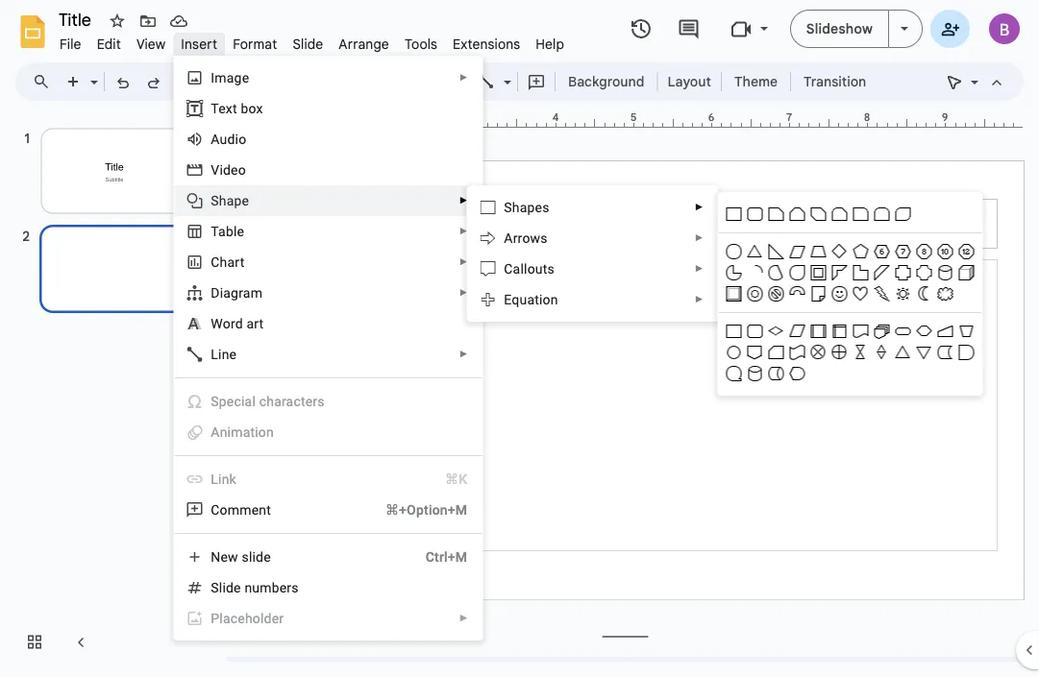 Task type: locate. For each thing, give the bounding box(es) containing it.
menu item down characters
[[174, 417, 482, 448]]

► for laceholder
[[459, 613, 468, 624]]

ta
[[211, 224, 226, 239]]

le
[[234, 224, 244, 239]]

1 horizontal spatial c
[[504, 261, 513, 277]]

can image
[[935, 262, 956, 284]]

e quation
[[504, 292, 558, 308]]

0 vertical spatial a
[[211, 131, 220, 147]]

0 horizontal spatial s
[[211, 193, 219, 209]]

diamond image
[[829, 241, 850, 262]]

ta b le
[[211, 224, 244, 239]]

mode and view toolbar
[[939, 62, 1012, 101]]

animation a element
[[211, 424, 280, 440]]

hexagon image
[[871, 241, 892, 262]]

equation e element
[[504, 292, 564, 308]]

allouts
[[513, 261, 555, 277]]

co
[[211, 502, 228, 518]]

special characters c element
[[211, 394, 330, 410]]

7 row from the top
[[723, 363, 977, 385]]

w
[[211, 316, 223, 332]]

extensions menu item
[[445, 33, 528, 55]]

►
[[459, 72, 468, 83], [459, 195, 468, 206], [694, 202, 704, 213], [459, 226, 468, 237], [694, 233, 704, 244], [459, 257, 468, 268], [694, 263, 704, 274], [459, 287, 468, 298], [694, 294, 704, 305], [459, 349, 468, 360], [459, 613, 468, 624]]

s hape
[[211, 193, 249, 209]]

shapes s element
[[504, 199, 555, 215]]

round diagonal corner rectangle image
[[892, 204, 914, 225]]

c allouts
[[504, 261, 555, 277]]

s down the "v"
[[211, 193, 219, 209]]

art for w ord art
[[247, 316, 264, 332]]

1 vertical spatial a
[[504, 230, 513, 246]]

menu bar
[[52, 25, 572, 57]]

rectangle image
[[723, 204, 744, 225]]

menu
[[126, 56, 483, 678], [467, 186, 718, 322], [717, 192, 983, 396]]

menu item containing a
[[174, 417, 482, 448]]

main toolbar
[[57, 67, 876, 96]]

laceholder
[[220, 611, 284, 627]]

m
[[228, 502, 240, 518]]

flowchart: decision image
[[766, 321, 787, 342]]

e
[[234, 580, 241, 596]]

application containing slideshow
[[0, 0, 1039, 678]]

0 vertical spatial art
[[227, 254, 245, 270]]

c up e at left top
[[504, 261, 513, 277]]

a u dio
[[211, 131, 246, 147]]

flowchart: connector image
[[723, 342, 744, 363]]

1 horizontal spatial s
[[504, 199, 512, 215]]

flowchart: terminator image
[[892, 321, 914, 342]]

flowchart: extract image
[[892, 342, 914, 363]]

cell down flowchart: internal storage icon
[[829, 363, 850, 385]]

► for rrows
[[694, 233, 704, 244]]

Rename text field
[[52, 8, 102, 31]]

moon image
[[914, 284, 935, 305]]

chord image
[[766, 262, 787, 284]]

tools
[[405, 36, 438, 52]]

c for h
[[211, 254, 220, 270]]

menu item up ment
[[186, 470, 467, 489]]

a for nimation
[[211, 424, 220, 440]]

5 cell from the left
[[956, 363, 977, 385]]

w ord art
[[211, 316, 264, 332]]

s up a rrows
[[504, 199, 512, 215]]

video v element
[[211, 162, 252, 178]]

iagram
[[220, 285, 263, 301]]

parallelogram image
[[787, 241, 808, 262]]

flowchart: display image
[[787, 363, 808, 385]]

t ext box
[[211, 100, 263, 116]]

cell down the flowchart: multidocument icon
[[871, 363, 892, 385]]

lin k
[[211, 472, 236, 487]]

Menus field
[[24, 68, 66, 95]]

2 cell from the left
[[829, 363, 850, 385]]

flowchart: alternate process image
[[744, 321, 766, 342]]

cell down the flowchart: manual operation image
[[956, 363, 977, 385]]

flowchart: data image
[[787, 321, 808, 342]]

a left dio
[[211, 131, 220, 147]]

2 vertical spatial a
[[211, 424, 220, 440]]

cell
[[808, 363, 829, 385], [829, 363, 850, 385], [850, 363, 871, 385], [871, 363, 892, 385], [956, 363, 977, 385]]

6 row from the top
[[723, 342, 977, 363]]

flowchart: stored data image
[[935, 342, 956, 363]]

"no" symbol image
[[766, 284, 787, 305]]

flowchart: predefined process image
[[808, 321, 829, 342]]

table b element
[[211, 224, 250, 239]]

v
[[211, 162, 220, 178]]

trapezoid image
[[808, 241, 829, 262]]

menu item down numbers
[[174, 604, 482, 634]]

snip single corner rectangle image
[[766, 204, 787, 225]]

rrows
[[513, 230, 548, 246]]

s
[[211, 193, 219, 209], [504, 199, 512, 215]]

ew
[[221, 549, 238, 565]]

s for hapes
[[504, 199, 512, 215]]

ctrl+m element
[[403, 548, 467, 567]]

1 horizontal spatial art
[[247, 316, 264, 332]]

a inside menu item
[[211, 424, 220, 440]]

view
[[136, 36, 166, 52]]

0 horizontal spatial art
[[227, 254, 245, 270]]

v ideo
[[211, 162, 246, 178]]

pie image
[[723, 262, 744, 284]]

diagonal stripe image
[[871, 262, 892, 284]]

l shape image
[[850, 262, 871, 284]]

box
[[241, 100, 263, 116]]

menu item up 'nimation'
[[174, 386, 482, 417]]

flowchart: internal storage image
[[829, 321, 850, 342]]

sun image
[[892, 284, 914, 305]]

c
[[211, 254, 220, 270], [504, 261, 513, 277]]

h
[[220, 254, 227, 270]]

menu item
[[174, 386, 482, 417], [174, 417, 482, 448], [186, 470, 467, 489], [174, 604, 482, 634]]

heptagon image
[[892, 241, 914, 262]]

diagram d element
[[211, 285, 268, 301]]

cell right flowchart: direct access storage image
[[808, 363, 829, 385]]

arrows a element
[[504, 230, 553, 246]]

⌘+option+m element
[[362, 501, 467, 520]]

line q element
[[211, 347, 242, 362]]

⌘k
[[445, 472, 467, 487]]

word art w element
[[211, 316, 270, 332]]

dodecagon image
[[956, 241, 977, 262]]

edit menu item
[[89, 33, 129, 55]]

flowchart: direct access storage image
[[766, 363, 787, 385]]

► for allouts
[[694, 263, 704, 274]]

snip diagonal corner rectangle image
[[808, 204, 829, 225]]

extensions
[[453, 36, 520, 52]]

a nimation
[[211, 424, 274, 440]]

a
[[211, 131, 220, 147], [504, 230, 513, 246], [211, 424, 220, 440]]

row
[[723, 204, 977, 225], [723, 241, 977, 262], [723, 262, 977, 284], [723, 284, 977, 305], [723, 321, 977, 342], [723, 342, 977, 363], [723, 363, 977, 385]]

menu containing s
[[467, 186, 718, 322]]

0 horizontal spatial c
[[211, 254, 220, 270]]

d
[[211, 285, 220, 301]]

b
[[226, 224, 234, 239]]

new slide n element
[[211, 549, 277, 565]]

insert menu item
[[173, 33, 225, 55]]

text box t element
[[211, 100, 269, 116]]

format
[[233, 36, 277, 52]]

live pointer settings image
[[966, 69, 979, 76]]

2 row from the top
[[723, 241, 977, 262]]

link k element
[[211, 472, 242, 487]]

chart h element
[[211, 254, 250, 270]]

ext
[[218, 100, 237, 116]]

tools menu item
[[397, 33, 445, 55]]

5 row from the top
[[723, 321, 977, 342]]

c up the d
[[211, 254, 220, 270]]

d iagram
[[211, 285, 263, 301]]

slide
[[293, 36, 323, 52]]

art right ord
[[247, 316, 264, 332]]

► for hape
[[459, 195, 468, 206]]

p
[[211, 611, 220, 627]]

heart image
[[850, 284, 871, 305]]

donut image
[[744, 284, 766, 305]]

1 vertical spatial art
[[247, 316, 264, 332]]

callouts c element
[[504, 261, 560, 277]]

slideshow
[[806, 20, 873, 37]]

a for u
[[211, 131, 220, 147]]

a down spe
[[211, 424, 220, 440]]

slide
[[242, 549, 271, 565]]

regular pentagon image
[[850, 241, 871, 262]]

menu bar containing file
[[52, 25, 572, 57]]

select line image
[[499, 69, 511, 76]]

flowchart: or image
[[829, 342, 850, 363]]

hape
[[219, 193, 249, 209]]

a down s hapes
[[504, 230, 513, 246]]

cell down flowchart: document image
[[850, 363, 871, 385]]

flowchart: delay image
[[956, 342, 977, 363]]

ord
[[223, 316, 243, 332]]

arrange
[[339, 36, 389, 52]]

application
[[0, 0, 1039, 678]]

art for c h art
[[227, 254, 245, 270]]

art up d iagram
[[227, 254, 245, 270]]

ment
[[240, 502, 271, 518]]

menu item containing spe
[[174, 386, 482, 417]]

art
[[227, 254, 245, 270], [247, 316, 264, 332]]

layout button
[[662, 67, 717, 96]]

Star checkbox
[[104, 8, 131, 35]]

snip same side corner rectangle image
[[787, 204, 808, 225]]

navigation
[[0, 109, 211, 678]]

a for rrows
[[504, 230, 513, 246]]



Task type: describe. For each thing, give the bounding box(es) containing it.
t
[[211, 100, 218, 116]]

placeholder p element
[[211, 611, 290, 627]]

flowchart: merge image
[[914, 342, 935, 363]]

right triangle image
[[766, 241, 787, 262]]

► for mage
[[459, 72, 468, 83]]

round same side corner rectangle image
[[871, 204, 892, 225]]

spe
[[211, 394, 234, 410]]

rounded rectangle image
[[744, 204, 766, 225]]

c
[[234, 394, 241, 410]]

layout
[[668, 73, 711, 90]]

menu bar banner
[[0, 0, 1039, 678]]

dio
[[227, 131, 246, 147]]

line
[[211, 347, 237, 362]]

snip and round single corner rectangle image
[[829, 204, 850, 225]]

smiley face image
[[829, 284, 850, 305]]

characters
[[259, 394, 325, 410]]

oval image
[[723, 241, 744, 262]]

flowchart: magnetic disk image
[[744, 363, 766, 385]]

s hapes
[[504, 199, 550, 215]]

plaque image
[[914, 262, 935, 284]]

frame image
[[808, 262, 829, 284]]

bevel image
[[723, 284, 744, 305]]

navigation inside application
[[0, 109, 211, 678]]

audio u element
[[211, 131, 252, 147]]

c for allouts
[[504, 261, 513, 277]]

round single corner rectangle image
[[850, 204, 871, 225]]

⌘+option+m
[[385, 502, 467, 518]]

co m ment
[[211, 502, 271, 518]]

new slide with layout image
[[86, 69, 98, 76]]

ctrl+m
[[426, 549, 467, 565]]

cloud image
[[935, 284, 956, 305]]

flowchart: preparation image
[[914, 321, 935, 342]]

flowchart: multidocument image
[[871, 321, 892, 342]]

lin
[[211, 472, 229, 487]]

cube image
[[956, 262, 977, 284]]

i mage
[[211, 70, 249, 86]]

flowchart: document image
[[850, 321, 871, 342]]

► for hapes
[[694, 202, 704, 213]]

image i element
[[211, 70, 255, 86]]

e
[[504, 292, 512, 308]]

ideo
[[220, 162, 246, 178]]

octagon image
[[914, 241, 935, 262]]

c h art
[[211, 254, 245, 270]]

theme button
[[726, 67, 786, 96]]

a rrows
[[504, 230, 548, 246]]

lightning bolt image
[[871, 284, 892, 305]]

transition button
[[795, 67, 875, 96]]

slid
[[211, 580, 234, 596]]

flowchart: summing junction image
[[808, 342, 829, 363]]

n
[[211, 549, 221, 565]]

comment m element
[[211, 502, 277, 518]]

shape s element
[[211, 193, 255, 209]]

cross image
[[892, 262, 914, 284]]

⌘k element
[[422, 470, 467, 489]]

i
[[211, 70, 215, 86]]

flowchart: manual input image
[[935, 321, 956, 342]]

folded corner image
[[808, 284, 829, 305]]

arc image
[[744, 262, 766, 284]]

menu item containing lin
[[186, 470, 467, 489]]

format menu item
[[225, 33, 285, 55]]

4 cell from the left
[[871, 363, 892, 385]]

4 row from the top
[[723, 284, 977, 305]]

share. private to only me. image
[[941, 20, 959, 37]]

slide numbers e element
[[211, 580, 304, 596]]

s for hape
[[211, 193, 219, 209]]

flowchart: process image
[[723, 321, 744, 342]]

k
[[229, 472, 236, 487]]

3 cell from the left
[[850, 363, 871, 385]]

arrange menu item
[[331, 33, 397, 55]]

background
[[568, 73, 645, 90]]

theme
[[734, 73, 778, 90]]

quation
[[512, 292, 558, 308]]

slide menu item
[[285, 33, 331, 55]]

half frame image
[[829, 262, 850, 284]]

decagon image
[[935, 241, 956, 262]]

file
[[60, 36, 81, 52]]

block arc image
[[787, 284, 808, 305]]

view menu item
[[129, 33, 173, 55]]

slideshow button
[[790, 10, 889, 48]]

menu containing i
[[126, 56, 483, 678]]

► for quation
[[694, 294, 704, 305]]

teardrop image
[[787, 262, 808, 284]]

hapes
[[512, 199, 550, 215]]

edit
[[97, 36, 121, 52]]

flowchart: card image
[[766, 342, 787, 363]]

transition
[[804, 73, 866, 90]]

triangle image
[[744, 241, 766, 262]]

slid e numbers
[[211, 580, 299, 596]]

menu item containing p
[[174, 604, 482, 634]]

file menu item
[[52, 33, 89, 55]]

flowchart: sort image
[[871, 342, 892, 363]]

ial
[[241, 394, 256, 410]]

1 row from the top
[[723, 204, 977, 225]]

flowchart: manual operation image
[[956, 321, 977, 342]]

1 cell from the left
[[808, 363, 829, 385]]

p laceholder
[[211, 611, 284, 627]]

insert
[[181, 36, 217, 52]]

help
[[536, 36, 564, 52]]

flowchart: off-page connector image
[[744, 342, 766, 363]]

background button
[[559, 67, 653, 96]]

mage
[[215, 70, 249, 86]]

presentation options image
[[901, 27, 908, 31]]

flowchart: punched tape image
[[787, 342, 808, 363]]

3 row from the top
[[723, 262, 977, 284]]

n ew slide
[[211, 549, 271, 565]]

u
[[220, 131, 227, 147]]

spe c ial characters
[[211, 394, 325, 410]]

► for iagram
[[459, 287, 468, 298]]

flowchart: sequential access storage image
[[723, 363, 744, 385]]

numbers
[[245, 580, 299, 596]]

menu bar inside menu bar banner
[[52, 25, 572, 57]]

nimation
[[220, 424, 274, 440]]

flowchart: collate image
[[850, 342, 871, 363]]

help menu item
[[528, 33, 572, 55]]



Task type: vqa. For each thing, say whether or not it's contained in the screenshot.


